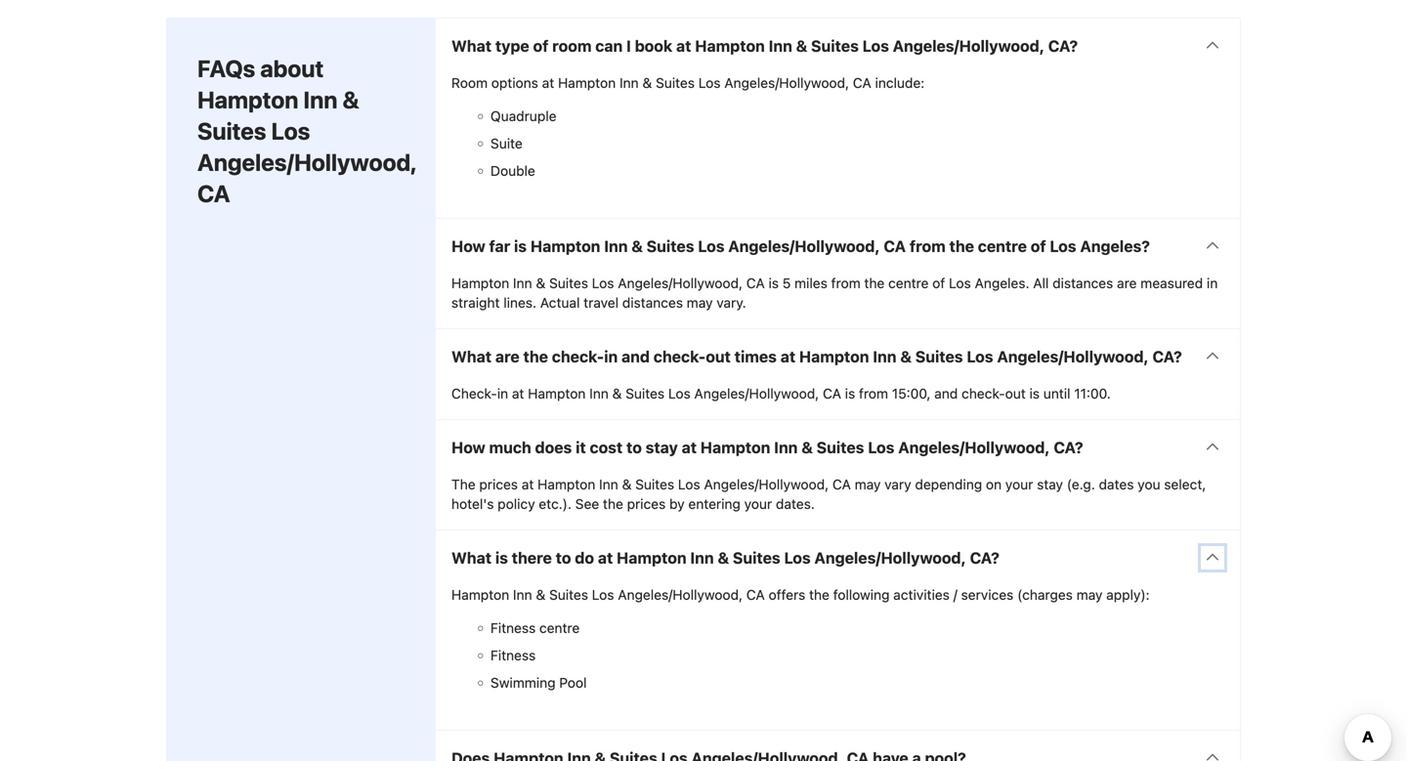 Task type: locate. For each thing, give the bounding box(es) containing it.
select,
[[1164, 476, 1206, 492]]

1 horizontal spatial out
[[1005, 385, 1026, 402]]

centre inside hampton inn & suites los angeles/hollywood, ca is 5 miles from the centre of los angeles. all distances are measured in straight lines. actual travel distances may vary.
[[889, 275, 929, 291]]

0 vertical spatial stay
[[646, 438, 678, 457]]

0 vertical spatial fitness
[[491, 620, 536, 636]]

until
[[1044, 385, 1071, 402]]

faqs about hampton inn & suites los angeles/hollywood, ca
[[197, 55, 416, 207]]

1 horizontal spatial of
[[933, 275, 945, 291]]

dates
[[1099, 476, 1134, 492]]

1 horizontal spatial prices
[[627, 496, 666, 512]]

ca inside the prices at hampton inn & suites los angeles/hollywood, ca may vary depending on your stay (e.g. dates you select, hotel's policy etc.). see the prices by entering your dates.
[[833, 476, 851, 492]]

to
[[626, 438, 642, 457], [556, 549, 571, 567]]

0 horizontal spatial to
[[556, 549, 571, 567]]

is left until
[[1030, 385, 1040, 402]]

at right do
[[598, 549, 613, 567]]

0 horizontal spatial out
[[706, 347, 731, 366]]

1 horizontal spatial in
[[604, 347, 618, 366]]

0 vertical spatial in
[[1207, 275, 1218, 291]]

2 vertical spatial of
[[933, 275, 945, 291]]

what for what is there to do at hampton inn & suites los angeles/hollywood, ca?
[[452, 549, 492, 567]]

to right cost
[[626, 438, 642, 457]]

11:00.
[[1074, 385, 1111, 402]]

at up the policy
[[522, 476, 534, 492]]

angeles/hollywood, down times
[[694, 385, 819, 402]]

and up cost
[[622, 347, 650, 366]]

out left until
[[1005, 385, 1026, 402]]

the
[[950, 237, 974, 255], [864, 275, 885, 291], [523, 347, 548, 366], [603, 496, 623, 512], [809, 587, 830, 603]]

your
[[1006, 476, 1033, 492], [744, 496, 772, 512]]

at right options
[[542, 75, 554, 91]]

distances
[[1053, 275, 1113, 291], [622, 295, 683, 311]]

suite
[[491, 135, 523, 151]]

1 vertical spatial what
[[452, 347, 492, 366]]

what inside what type of room can i book at hampton inn & suites los angeles/hollywood, ca? dropdown button
[[452, 37, 492, 55]]

are down 'angeles?'
[[1117, 275, 1137, 291]]

0 horizontal spatial may
[[687, 295, 713, 311]]

1 vertical spatial your
[[744, 496, 772, 512]]

from
[[910, 237, 946, 255], [831, 275, 861, 291], [859, 385, 888, 402]]

0 horizontal spatial distances
[[622, 295, 683, 311]]

0 horizontal spatial in
[[497, 385, 508, 402]]

1 horizontal spatial your
[[1006, 476, 1033, 492]]

see
[[575, 496, 599, 512]]

entering
[[688, 496, 741, 512]]

angeles/hollywood, inside the prices at hampton inn & suites los angeles/hollywood, ca may vary depending on your stay (e.g. dates you select, hotel's policy etc.). see the prices by entering your dates.
[[704, 476, 829, 492]]

inn inside dropdown button
[[769, 37, 792, 55]]

at inside the prices at hampton inn & suites los angeles/hollywood, ca may vary depending on your stay (e.g. dates you select, hotel's policy etc.). see the prices by entering your dates.
[[522, 476, 534, 492]]

of left angeles. at the right of page
[[933, 275, 945, 291]]

hampton inside faqs about hampton inn & suites los angeles/hollywood, ca
[[197, 86, 299, 113]]

hampton up straight
[[452, 275, 509, 291]]

ca inside hampton inn & suites los angeles/hollywood, ca is 5 miles from the centre of los angeles. all distances are measured in straight lines. actual travel distances may vary.
[[747, 275, 765, 291]]

to inside what is there to do at hampton inn & suites los angeles/hollywood, ca? dropdown button
[[556, 549, 571, 567]]

0 vertical spatial what
[[452, 37, 492, 55]]

distances right travel
[[622, 295, 683, 311]]

1 vertical spatial to
[[556, 549, 571, 567]]

on
[[986, 476, 1002, 492]]

0 vertical spatial may
[[687, 295, 713, 311]]

what up room
[[452, 37, 492, 55]]

centre inside dropdown button
[[978, 237, 1027, 255]]

centre
[[978, 237, 1027, 255], [889, 275, 929, 291], [539, 620, 580, 636]]

may
[[687, 295, 713, 311], [855, 476, 881, 492], [1077, 587, 1103, 603]]

in down travel
[[604, 347, 618, 366]]

out left times
[[706, 347, 731, 366]]

1 vertical spatial stay
[[1037, 476, 1063, 492]]

prices
[[479, 476, 518, 492], [627, 496, 666, 512]]

angeles/hollywood, up include:
[[893, 37, 1045, 55]]

options
[[491, 75, 538, 91]]

1 horizontal spatial check-
[[654, 347, 706, 366]]

hampton up room options at hampton inn & suites los angeles/hollywood, ca include:
[[695, 37, 765, 55]]

angeles.
[[975, 275, 1030, 291]]

1 how from the top
[[452, 237, 485, 255]]

0 vertical spatial centre
[[978, 237, 1027, 255]]

1 horizontal spatial centre
[[889, 275, 929, 291]]

centre down how far is hampton inn & suites los angeles/hollywood, ca from the centre of los angeles? dropdown button
[[889, 275, 929, 291]]

of inside how far is hampton inn & suites los angeles/hollywood, ca from the centre of los angeles? dropdown button
[[1031, 237, 1046, 255]]

0 horizontal spatial prices
[[479, 476, 518, 492]]

2 horizontal spatial of
[[1031, 237, 1046, 255]]

are inside hampton inn & suites los angeles/hollywood, ca is 5 miles from the centre of los angeles. all distances are measured in straight lines. actual travel distances may vary.
[[1117, 275, 1137, 291]]

angeles/hollywood, up vary.
[[618, 275, 743, 291]]

how inside how much does it cost to stay at hampton inn & suites los angeles/hollywood, ca? dropdown button
[[452, 438, 485, 457]]

suites inside what is there to do at hampton inn & suites los angeles/hollywood, ca? dropdown button
[[733, 549, 781, 567]]

ca? inside dropdown button
[[1049, 37, 1078, 55]]

check-
[[552, 347, 604, 366], [654, 347, 706, 366], [962, 385, 1005, 402]]

centre up "pool"
[[539, 620, 580, 636]]

accordion control element
[[435, 17, 1241, 761]]

2 vertical spatial what
[[452, 549, 492, 567]]

1 horizontal spatial to
[[626, 438, 642, 457]]

fitness
[[491, 620, 536, 636], [491, 647, 536, 663]]

2 vertical spatial in
[[497, 385, 508, 402]]

distances right all
[[1053, 275, 1113, 291]]

suites inside how far is hampton inn & suites los angeles/hollywood, ca from the centre of los angeles? dropdown button
[[647, 237, 694, 255]]

0 horizontal spatial stay
[[646, 438, 678, 457]]

what type of room can i book at hampton inn & suites los angeles/hollywood, ca?
[[452, 37, 1078, 55]]

& inside dropdown button
[[796, 37, 808, 55]]

1 vertical spatial distances
[[622, 295, 683, 311]]

0 vertical spatial of
[[533, 37, 549, 55]]

what for what type of room can i book at hampton inn & suites los angeles/hollywood, ca?
[[452, 37, 492, 55]]

policy
[[498, 496, 535, 512]]

0 horizontal spatial are
[[495, 347, 520, 366]]

3 what from the top
[[452, 549, 492, 567]]

2 vertical spatial may
[[1077, 587, 1103, 603]]

1 fitness from the top
[[491, 620, 536, 636]]

and right 15:00,
[[935, 385, 958, 402]]

centre for angeles.
[[889, 275, 929, 291]]

0 vertical spatial are
[[1117, 275, 1137, 291]]

how for how much does it cost to stay at hampton inn & suites los angeles/hollywood, ca?
[[452, 438, 485, 457]]

2 what from the top
[[452, 347, 492, 366]]

angeles/hollywood, up dates.
[[704, 476, 829, 492]]

what inside what is there to do at hampton inn & suites los angeles/hollywood, ca? dropdown button
[[452, 549, 492, 567]]

0 horizontal spatial your
[[744, 496, 772, 512]]

are
[[1117, 275, 1137, 291], [495, 347, 520, 366]]

1 what from the top
[[452, 37, 492, 55]]

out inside dropdown button
[[706, 347, 731, 366]]

suites inside faqs about hampton inn & suites los angeles/hollywood, ca
[[197, 117, 266, 145]]

1 vertical spatial from
[[831, 275, 861, 291]]

15:00,
[[892, 385, 931, 402]]

apply):
[[1107, 587, 1150, 603]]

ca?
[[1049, 37, 1078, 55], [1153, 347, 1182, 366], [1054, 438, 1084, 457], [970, 549, 1000, 567]]

hampton inside dropdown button
[[695, 37, 765, 55]]

hampton
[[695, 37, 765, 55], [558, 75, 616, 91], [197, 86, 299, 113], [531, 237, 601, 255], [452, 275, 509, 291], [799, 347, 869, 366], [528, 385, 586, 402], [701, 438, 770, 457], [538, 476, 596, 492], [617, 549, 687, 567], [452, 587, 509, 603]]

1 vertical spatial may
[[855, 476, 881, 492]]

what for what are the check-in and check-out times at hampton inn & suites los angeles/hollywood, ca?
[[452, 347, 492, 366]]

of right type
[[533, 37, 549, 55]]

centre for angeles?
[[978, 237, 1027, 255]]

in inside hampton inn & suites los angeles/hollywood, ca is 5 miles from the centre of los angeles. all distances are measured in straight lines. actual travel distances may vary.
[[1207, 275, 1218, 291]]

2 how from the top
[[452, 438, 485, 457]]

in
[[1207, 275, 1218, 291], [604, 347, 618, 366], [497, 385, 508, 402]]

may left vary
[[855, 476, 881, 492]]

how up the the
[[452, 438, 485, 457]]

1 vertical spatial centre
[[889, 275, 929, 291]]

hampton inn & suites los angeles/hollywood, ca offers the following activities / services (charges may apply):
[[452, 587, 1150, 603]]

services
[[961, 587, 1014, 603]]

from inside how far is hampton inn & suites los angeles/hollywood, ca from the centre of los angeles? dropdown button
[[910, 237, 946, 255]]

at
[[676, 37, 691, 55], [542, 75, 554, 91], [781, 347, 796, 366], [512, 385, 524, 402], [682, 438, 697, 457], [522, 476, 534, 492], [598, 549, 613, 567]]

0 vertical spatial from
[[910, 237, 946, 255]]

2 horizontal spatial may
[[1077, 587, 1103, 603]]

suites inside the prices at hampton inn & suites los angeles/hollywood, ca may vary depending on your stay (e.g. dates you select, hotel's policy etc.). see the prices by entering your dates.
[[635, 476, 674, 492]]

fitness for fitness
[[491, 647, 536, 663]]

what
[[452, 37, 492, 55], [452, 347, 492, 366], [452, 549, 492, 567]]

what inside what are the check-in and check-out times at hampton inn & suites los angeles/hollywood, ca? dropdown button
[[452, 347, 492, 366]]

1 horizontal spatial may
[[855, 476, 881, 492]]

type
[[495, 37, 529, 55]]

angeles/hollywood, down what is there to do at hampton inn & suites los angeles/hollywood, ca?
[[618, 587, 743, 603]]

suites
[[811, 37, 859, 55], [656, 75, 695, 91], [197, 117, 266, 145], [647, 237, 694, 255], [549, 275, 588, 291], [916, 347, 963, 366], [626, 385, 665, 402], [817, 438, 864, 457], [635, 476, 674, 492], [733, 549, 781, 567], [549, 587, 588, 603]]

hampton inside hampton inn & suites los angeles/hollywood, ca is 5 miles from the centre of los angeles. all distances are measured in straight lines. actual travel distances may vary.
[[452, 275, 509, 291]]

& inside the prices at hampton inn & suites los angeles/hollywood, ca may vary depending on your stay (e.g. dates you select, hotel's policy etc.). see the prices by entering your dates.
[[622, 476, 632, 492]]

does
[[535, 438, 572, 457]]

there
[[512, 549, 552, 567]]

prices left 'by'
[[627, 496, 666, 512]]

include:
[[875, 75, 925, 91]]

of
[[533, 37, 549, 55], [1031, 237, 1046, 255], [933, 275, 945, 291]]

of up all
[[1031, 237, 1046, 255]]

2 vertical spatial centre
[[539, 620, 580, 636]]

what up the check-
[[452, 347, 492, 366]]

of inside hampton inn & suites los angeles/hollywood, ca is 5 miles from the centre of los angeles. all distances are measured in straight lines. actual travel distances may vary.
[[933, 275, 945, 291]]

hampton down faqs at the top left
[[197, 86, 299, 113]]

1 vertical spatial are
[[495, 347, 520, 366]]

stay
[[646, 438, 678, 457], [1037, 476, 1063, 492]]

2 horizontal spatial in
[[1207, 275, 1218, 291]]

of for hampton inn & suites los angeles/hollywood, ca is 5 miles from the centre of los angeles. all distances are measured in straight lines. actual travel distances may vary.
[[933, 275, 945, 291]]

0 horizontal spatial and
[[622, 347, 650, 366]]

centre up angeles. at the right of page
[[978, 237, 1027, 255]]

following
[[833, 587, 890, 603]]

1 horizontal spatial are
[[1117, 275, 1137, 291]]

from inside hampton inn & suites los angeles/hollywood, ca is 5 miles from the centre of los angeles. all distances are measured in straight lines. actual travel distances may vary.
[[831, 275, 861, 291]]

0 vertical spatial how
[[452, 237, 485, 255]]

how left far
[[452, 237, 485, 255]]

los inside dropdown button
[[863, 37, 889, 55]]

angeles/hollywood, inside hampton inn & suites los angeles/hollywood, ca is 5 miles from the centre of los angeles. all distances are measured in straight lines. actual travel distances may vary.
[[618, 275, 743, 291]]

angeles/hollywood, inside dropdown button
[[893, 37, 1045, 55]]

what down hotel's
[[452, 549, 492, 567]]

1 vertical spatial in
[[604, 347, 618, 366]]

lines.
[[504, 295, 537, 311]]

1 horizontal spatial and
[[935, 385, 958, 402]]

book
[[635, 37, 673, 55]]

angeles/hollywood, down what type of room can i book at hampton inn & suites los angeles/hollywood, ca?
[[725, 75, 849, 91]]

how
[[452, 237, 485, 255], [452, 438, 485, 457]]

hampton up does
[[528, 385, 586, 402]]

(e.g.
[[1067, 476, 1095, 492]]

times
[[735, 347, 777, 366]]

1 vertical spatial fitness
[[491, 647, 536, 663]]

to left do
[[556, 549, 571, 567]]

ca inside dropdown button
[[884, 237, 906, 255]]

how far is hampton inn & suites los angeles/hollywood, ca from the centre of los angeles? button
[[436, 219, 1240, 274]]

2 fitness from the top
[[491, 647, 536, 663]]

is left the 5
[[769, 275, 779, 291]]

in up much
[[497, 385, 508, 402]]

out
[[706, 347, 731, 366], [1005, 385, 1026, 402]]

0 horizontal spatial centre
[[539, 620, 580, 636]]

is down what are the check-in and check-out times at hampton inn & suites los angeles/hollywood, ca? dropdown button
[[845, 385, 855, 402]]

at right book
[[676, 37, 691, 55]]

how much does it cost to stay at hampton inn & suites los angeles/hollywood, ca? button
[[436, 420, 1240, 475]]

check- left times
[[654, 347, 706, 366]]

suites inside hampton inn & suites los angeles/hollywood, ca is 5 miles from the centre of los angeles. all distances are measured in straight lines. actual travel distances may vary.
[[549, 275, 588, 291]]

5
[[783, 275, 791, 291]]

the inside the prices at hampton inn & suites los angeles/hollywood, ca may vary depending on your stay (e.g. dates you select, hotel's policy etc.). see the prices by entering your dates.
[[603, 496, 623, 512]]

los
[[863, 37, 889, 55], [699, 75, 721, 91], [271, 117, 310, 145], [698, 237, 725, 255], [1050, 237, 1077, 255], [592, 275, 614, 291], [949, 275, 971, 291], [967, 347, 993, 366], [668, 385, 691, 402], [868, 438, 895, 457], [678, 476, 700, 492], [784, 549, 811, 567], [592, 587, 614, 603]]

inn
[[769, 37, 792, 55], [620, 75, 639, 91], [303, 86, 338, 113], [604, 237, 628, 255], [513, 275, 532, 291], [873, 347, 897, 366], [590, 385, 609, 402], [774, 438, 798, 457], [599, 476, 618, 492], [690, 549, 714, 567], [513, 587, 532, 603]]

may left vary.
[[687, 295, 713, 311]]

stay left (e.g. on the bottom right
[[1037, 476, 1063, 492]]

double
[[491, 163, 535, 179]]

check- right 15:00,
[[962, 385, 1005, 402]]

&
[[796, 37, 808, 55], [643, 75, 652, 91], [343, 86, 359, 113], [632, 237, 643, 255], [536, 275, 546, 291], [900, 347, 912, 366], [612, 385, 622, 402], [802, 438, 813, 457], [622, 476, 632, 492], [718, 549, 729, 567], [536, 587, 546, 603]]

hampton up entering
[[701, 438, 770, 457]]

in right measured
[[1207, 275, 1218, 291]]

0 vertical spatial and
[[622, 347, 650, 366]]

prices up the policy
[[479, 476, 518, 492]]

your left dates.
[[744, 496, 772, 512]]

is
[[514, 237, 527, 255], [769, 275, 779, 291], [845, 385, 855, 402], [1030, 385, 1040, 402], [495, 549, 508, 567]]

1 vertical spatial how
[[452, 438, 485, 457]]

of inside what type of room can i book at hampton inn & suites los angeles/hollywood, ca? dropdown button
[[533, 37, 549, 55]]

the
[[452, 476, 476, 492]]

swimming
[[491, 675, 556, 691]]

hampton up etc.).
[[538, 476, 596, 492]]

2 horizontal spatial check-
[[962, 385, 1005, 402]]

0 vertical spatial distances
[[1053, 275, 1113, 291]]

0 horizontal spatial of
[[533, 37, 549, 55]]

room options at hampton inn & suites los angeles/hollywood, ca include:
[[452, 75, 925, 91]]

2 horizontal spatial centre
[[978, 237, 1027, 255]]

your right "on"
[[1006, 476, 1033, 492]]

1 vertical spatial out
[[1005, 385, 1026, 402]]

room
[[452, 75, 488, 91]]

angeles/hollywood, up "on"
[[898, 438, 1050, 457]]

0 vertical spatial to
[[626, 438, 642, 457]]

it
[[576, 438, 586, 457]]

what type of room can i book at hampton inn & suites los angeles/hollywood, ca? button
[[436, 18, 1240, 73]]

travel
[[584, 295, 619, 311]]

stay right cost
[[646, 438, 678, 457]]

how inside how far is hampton inn & suites los angeles/hollywood, ca from the centre of los angeles? dropdown button
[[452, 237, 485, 255]]

(charges
[[1017, 587, 1073, 603]]

1 horizontal spatial stay
[[1037, 476, 1063, 492]]

0 horizontal spatial check-
[[552, 347, 604, 366]]

are up the check-
[[495, 347, 520, 366]]

angeles/hollywood,
[[893, 37, 1045, 55], [725, 75, 849, 91], [197, 148, 416, 176], [728, 237, 880, 255], [618, 275, 743, 291], [997, 347, 1149, 366], [694, 385, 819, 402], [898, 438, 1050, 457], [704, 476, 829, 492], [815, 549, 966, 567], [618, 587, 743, 603]]

check- down 'actual' on the top left
[[552, 347, 604, 366]]

is right far
[[514, 237, 527, 255]]

0 vertical spatial out
[[706, 347, 731, 366]]

1 vertical spatial of
[[1031, 237, 1046, 255]]

are inside dropdown button
[[495, 347, 520, 366]]

and
[[622, 347, 650, 366], [935, 385, 958, 402]]

1 vertical spatial prices
[[627, 496, 666, 512]]

hampton down 'by'
[[617, 549, 687, 567]]

the prices at hampton inn & suites los angeles/hollywood, ca may vary depending on your stay (e.g. dates you select, hotel's policy etc.). see the prices by entering your dates.
[[452, 476, 1206, 512]]

may left apply):
[[1077, 587, 1103, 603]]

at up 'by'
[[682, 438, 697, 457]]

actual
[[540, 295, 580, 311]]

what is there to do at hampton inn & suites los angeles/hollywood, ca?
[[452, 549, 1000, 567]]

0 vertical spatial prices
[[479, 476, 518, 492]]



Task type: describe. For each thing, give the bounding box(es) containing it.
hampton inside the prices at hampton inn & suites los angeles/hollywood, ca may vary depending on your stay (e.g. dates you select, hotel's policy etc.). see the prices by entering your dates.
[[538, 476, 596, 492]]

what is there to do at hampton inn & suites los angeles/hollywood, ca? button
[[436, 531, 1240, 585]]

1 vertical spatial and
[[935, 385, 958, 402]]

hampton up "fitness centre"
[[452, 587, 509, 603]]

hampton inn & suites los angeles/hollywood, ca is 5 miles from the centre of los angeles. all distances are measured in straight lines. actual travel distances may vary.
[[452, 275, 1218, 311]]

vary.
[[717, 295, 746, 311]]

room
[[552, 37, 592, 55]]

the inside hampton inn & suites los angeles/hollywood, ca is 5 miles from the centre of los angeles. all distances are measured in straight lines. actual travel distances may vary.
[[864, 275, 885, 291]]

miles
[[795, 275, 828, 291]]

may inside hampton inn & suites los angeles/hollywood, ca is 5 miles from the centre of los angeles. all distances are measured in straight lines. actual travel distances may vary.
[[687, 295, 713, 311]]

is left there
[[495, 549, 508, 567]]

& inside faqs about hampton inn & suites los angeles/hollywood, ca
[[343, 86, 359, 113]]

is inside hampton inn & suites los angeles/hollywood, ca is 5 miles from the centre of los angeles. all distances are measured in straight lines. actual travel distances may vary.
[[769, 275, 779, 291]]

dates.
[[776, 496, 815, 512]]

suites inside what type of room can i book at hampton inn & suites los angeles/hollywood, ca? dropdown button
[[811, 37, 859, 55]]

check-
[[452, 385, 497, 402]]

all
[[1033, 275, 1049, 291]]

at right the check-
[[512, 385, 524, 402]]

hotel's
[[452, 496, 494, 512]]

fitness centre
[[491, 620, 580, 636]]

i
[[626, 37, 631, 55]]

from for ca
[[910, 237, 946, 255]]

fitness for fitness centre
[[491, 620, 536, 636]]

etc.).
[[539, 496, 572, 512]]

ca inside faqs about hampton inn & suites los angeles/hollywood, ca
[[197, 180, 230, 207]]

hampton down room
[[558, 75, 616, 91]]

how far is hampton inn & suites los angeles/hollywood, ca from the centre of los angeles?
[[452, 237, 1150, 255]]

& inside hampton inn & suites los angeles/hollywood, ca is 5 miles from the centre of los angeles. all distances are measured in straight lines. actual travel distances may vary.
[[536, 275, 546, 291]]

of for how far is hampton inn & suites los angeles/hollywood, ca from the centre of los angeles?
[[1031, 237, 1046, 255]]

at inside dropdown button
[[676, 37, 691, 55]]

cost
[[590, 438, 623, 457]]

los inside the prices at hampton inn & suites los angeles/hollywood, ca may vary depending on your stay (e.g. dates you select, hotel's policy etc.). see the prices by entering your dates.
[[678, 476, 700, 492]]

activities
[[893, 587, 950, 603]]

inn inside the prices at hampton inn & suites los angeles/hollywood, ca may vary depending on your stay (e.g. dates you select, hotel's policy etc.). see the prices by entering your dates.
[[599, 476, 618, 492]]

1 horizontal spatial distances
[[1053, 275, 1113, 291]]

about
[[260, 55, 324, 82]]

los inside faqs about hampton inn & suites los angeles/hollywood, ca
[[271, 117, 310, 145]]

depending
[[915, 476, 982, 492]]

straight
[[452, 295, 500, 311]]

far
[[489, 237, 510, 255]]

may inside the prices at hampton inn & suites los angeles/hollywood, ca may vary depending on your stay (e.g. dates you select, hotel's policy etc.). see the prices by entering your dates.
[[855, 476, 881, 492]]

0 vertical spatial your
[[1006, 476, 1033, 492]]

inn inside faqs about hampton inn & suites los angeles/hollywood, ca
[[303, 86, 338, 113]]

to inside how much does it cost to stay at hampton inn & suites los angeles/hollywood, ca? dropdown button
[[626, 438, 642, 457]]

check-in at hampton inn & suites los angeles/hollywood, ca is from 15:00, and check-out is until 11:00.
[[452, 385, 1111, 402]]

swimming pool
[[491, 675, 587, 691]]

much
[[489, 438, 531, 457]]

at right times
[[781, 347, 796, 366]]

inn inside hampton inn & suites los angeles/hollywood, ca is 5 miles from the centre of los angeles. all distances are measured in straight lines. actual travel distances may vary.
[[513, 275, 532, 291]]

stay inside dropdown button
[[646, 438, 678, 457]]

how much does it cost to stay at hampton inn & suites los angeles/hollywood, ca?
[[452, 438, 1084, 457]]

how for how far is hampton inn & suites los angeles/hollywood, ca from the centre of los angeles?
[[452, 237, 485, 255]]

do
[[575, 549, 594, 567]]

hampton down hampton inn & suites los angeles/hollywood, ca is 5 miles from the centre of los angeles. all distances are measured in straight lines. actual travel distances may vary.
[[799, 347, 869, 366]]

hampton up 'actual' on the top left
[[531, 237, 601, 255]]

stay inside the prices at hampton inn & suites los angeles/hollywood, ca may vary depending on your stay (e.g. dates you select, hotel's policy etc.). see the prices by entering your dates.
[[1037, 476, 1063, 492]]

from for miles
[[831, 275, 861, 291]]

you
[[1138, 476, 1161, 492]]

/
[[954, 587, 958, 603]]

by
[[669, 496, 685, 512]]

faqs
[[197, 55, 255, 82]]

suites inside what are the check-in and check-out times at hampton inn & suites los angeles/hollywood, ca? dropdown button
[[916, 347, 963, 366]]

what are the check-in and check-out times at hampton inn & suites los angeles/hollywood, ca? button
[[436, 329, 1240, 384]]

2 vertical spatial from
[[859, 385, 888, 402]]

quadruple
[[491, 108, 557, 124]]

angeles/hollywood, up the miles
[[728, 237, 880, 255]]

pool
[[559, 675, 587, 691]]

measured
[[1141, 275, 1203, 291]]

what are the check-in and check-out times at hampton inn & suites los angeles/hollywood, ca?
[[452, 347, 1182, 366]]

angeles?
[[1080, 237, 1150, 255]]

offers
[[769, 587, 806, 603]]

in inside dropdown button
[[604, 347, 618, 366]]

angeles/hollywood, up until
[[997, 347, 1149, 366]]

vary
[[885, 476, 912, 492]]

angeles/hollywood, up the following
[[815, 549, 966, 567]]

and inside what are the check-in and check-out times at hampton inn & suites los angeles/hollywood, ca? dropdown button
[[622, 347, 650, 366]]

suites inside how much does it cost to stay at hampton inn & suites los angeles/hollywood, ca? dropdown button
[[817, 438, 864, 457]]

angeles/hollywood, down about
[[197, 148, 416, 176]]

can
[[595, 37, 623, 55]]



Task type: vqa. For each thing, say whether or not it's contained in the screenshot.
Dec
no



